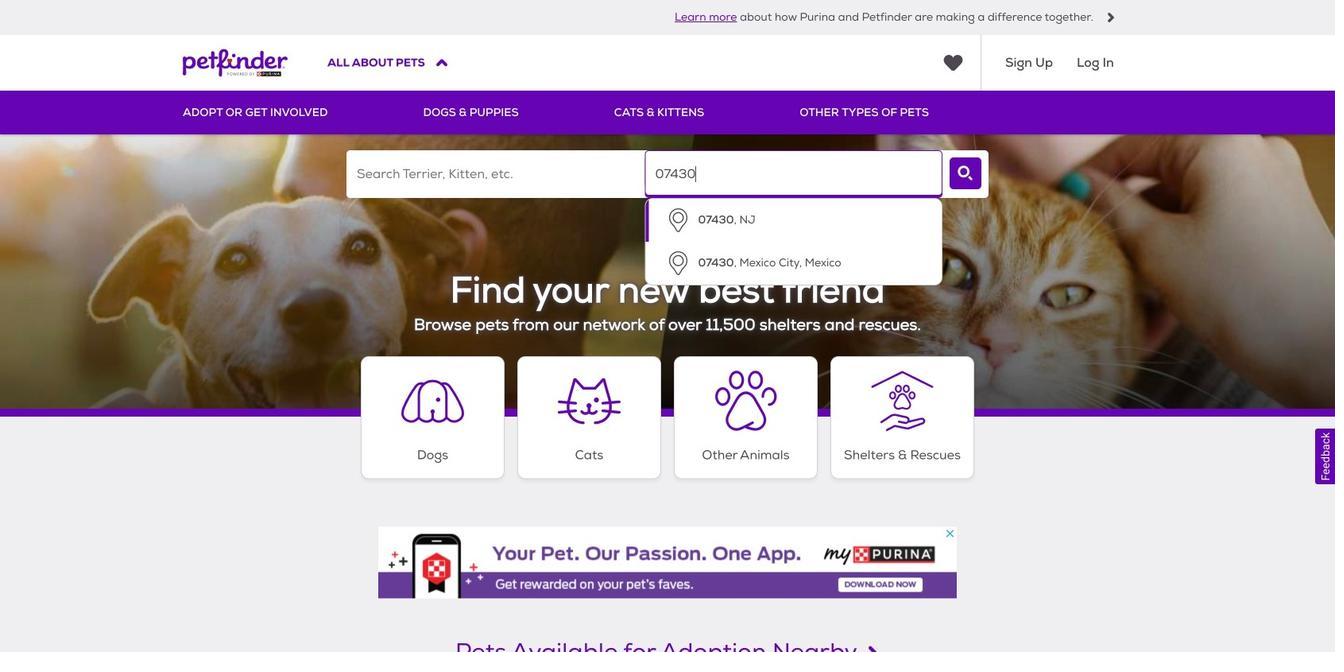 Task type: describe. For each thing, give the bounding box(es) containing it.
Enter City, State, or ZIP text field
[[645, 150, 943, 198]]

advertisement element
[[379, 527, 957, 598]]



Task type: locate. For each thing, give the bounding box(es) containing it.
primary element
[[183, 91, 1153, 134]]

petfinder logo image
[[183, 35, 288, 91]]

Search Terrier, Kitten, etc. text field
[[347, 150, 645, 198]]

location search suggestions list box
[[645, 198, 943, 285]]

9c2b2 image
[[1107, 13, 1116, 22]]



